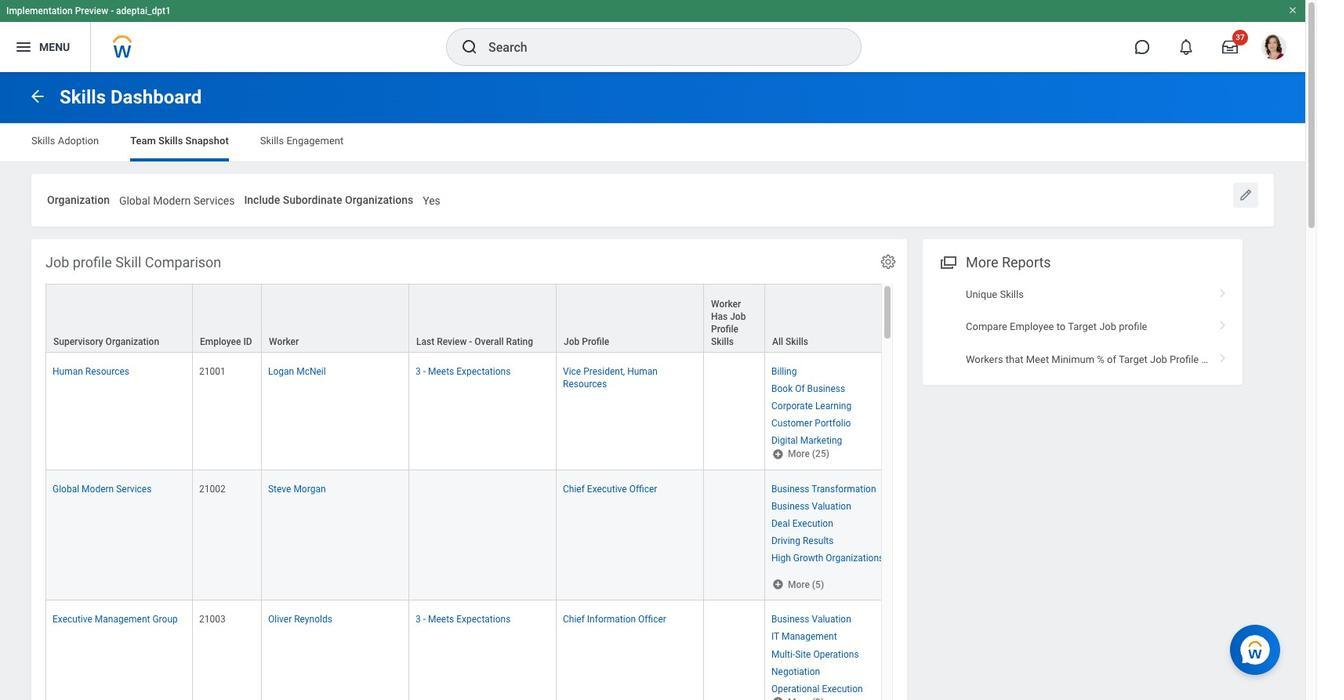 Task type: vqa. For each thing, say whether or not it's contained in the screenshot.
Subordinate
yes



Task type: locate. For each thing, give the bounding box(es) containing it.
0 vertical spatial organizations
[[345, 194, 413, 206]]

more inside dropdown button
[[788, 579, 810, 590]]

0 horizontal spatial employee
[[200, 336, 241, 347]]

global for global modern services link
[[53, 484, 79, 495]]

3 - meets expectations for chief information officer
[[416, 614, 511, 625]]

resources
[[85, 366, 129, 377], [563, 379, 607, 390]]

1 items selected list from the top
[[772, 363, 877, 447]]

expectations
[[457, 366, 511, 377], [457, 614, 511, 625]]

1 horizontal spatial target
[[1119, 353, 1148, 365]]

skills
[[60, 86, 106, 108], [31, 135, 55, 147], [158, 135, 183, 147], [260, 135, 284, 147], [1000, 288, 1024, 300], [711, 336, 734, 347], [786, 336, 809, 347], [1202, 353, 1226, 365]]

morgan
[[294, 484, 326, 495]]

37
[[1236, 33, 1245, 42]]

2 horizontal spatial profile
[[1170, 353, 1199, 365]]

2 vertical spatial items selected list
[[772, 611, 888, 695]]

digital marketing
[[772, 435, 843, 446]]

profile
[[711, 324, 739, 335], [582, 336, 610, 347], [1170, 353, 1199, 365]]

global modern services
[[119, 194, 235, 207], [53, 484, 152, 495]]

global inside job profile skill comparison element
[[53, 484, 79, 495]]

resources down the vice
[[563, 379, 607, 390]]

profile right of
[[1170, 353, 1199, 365]]

reports
[[1002, 254, 1051, 270]]

that
[[1006, 353, 1024, 365]]

organization up human resources 'link'
[[106, 336, 159, 347]]

executive management group
[[53, 614, 178, 625]]

engagement
[[287, 135, 344, 147]]

2 vertical spatial profile
[[1170, 353, 1199, 365]]

1 horizontal spatial executive
[[587, 484, 627, 495]]

execution inside deal execution link
[[793, 519, 833, 530]]

chief inside 'chief executive officer' link
[[563, 484, 585, 495]]

0 horizontal spatial organizations
[[345, 194, 413, 206]]

meets for vice president, human resources
[[428, 366, 454, 377]]

1 vertical spatial items selected list
[[772, 481, 906, 578]]

global modern services inside job profile skill comparison element
[[53, 484, 152, 495]]

2 row from the top
[[45, 353, 1208, 471]]

1 vertical spatial meets
[[428, 614, 454, 625]]

job inside the worker has job profile skills
[[730, 311, 746, 322]]

management left group
[[95, 614, 150, 625]]

0 horizontal spatial management
[[95, 614, 150, 625]]

0 vertical spatial profile
[[711, 324, 739, 335]]

employee left id
[[200, 336, 241, 347]]

1 vertical spatial officer
[[638, 614, 666, 625]]

3 row from the top
[[45, 471, 1208, 601]]

services inside text box
[[193, 194, 235, 207]]

organizations for high growth organizations
[[826, 553, 884, 564]]

profile down has
[[711, 324, 739, 335]]

business valuation link up deal execution link
[[772, 498, 851, 512]]

1 vertical spatial 3
[[416, 614, 421, 625]]

last review - overall rating
[[416, 336, 533, 347]]

corporate learning
[[772, 401, 852, 412]]

list inside skills dashboard main content
[[923, 278, 1243, 376]]

1 horizontal spatial modern
[[153, 194, 191, 207]]

human inside 'link'
[[53, 366, 83, 377]]

profile left skill
[[73, 254, 112, 270]]

row containing worker has job profile skills
[[45, 284, 1208, 354]]

menu
[[39, 40, 70, 53]]

last review - overall rating column header
[[409, 284, 557, 354]]

0 horizontal spatial worker
[[269, 336, 299, 347]]

subordinate
[[283, 194, 342, 206]]

1 vertical spatial employee
[[200, 336, 241, 347]]

0 vertical spatial items selected list
[[772, 363, 877, 447]]

dashboard
[[111, 86, 202, 108]]

previous page image
[[28, 87, 47, 105]]

1 vertical spatial modern
[[82, 484, 114, 495]]

book of business
[[772, 383, 845, 394]]

1 row from the top
[[45, 284, 1208, 354]]

1 horizontal spatial profile
[[711, 324, 739, 335]]

1 vertical spatial expectations
[[457, 614, 511, 625]]

worker for worker
[[269, 336, 299, 347]]

chevron right image inside unique skills link
[[1213, 283, 1234, 299]]

0 horizontal spatial services
[[116, 484, 152, 495]]

worker inside the worker has job profile skills
[[711, 299, 741, 310]]

1 meets from the top
[[428, 366, 454, 377]]

1 vertical spatial target
[[1119, 353, 1148, 365]]

1 horizontal spatial resources
[[563, 379, 607, 390]]

human resources
[[53, 366, 129, 377]]

0 vertical spatial 3
[[416, 366, 421, 377]]

chevron right image inside workers that meet minimum % of target job profile skills link
[[1213, 348, 1234, 364]]

chief for chief information officer
[[563, 614, 585, 625]]

job
[[45, 254, 69, 270], [730, 311, 746, 322], [1100, 321, 1117, 333], [564, 336, 580, 347], [1150, 353, 1168, 365]]

0 horizontal spatial executive
[[53, 614, 92, 625]]

1 horizontal spatial employee
[[1010, 321, 1054, 333]]

3 - meets expectations link
[[416, 363, 511, 377], [416, 611, 511, 625]]

0 horizontal spatial human
[[53, 366, 83, 377]]

justify image
[[14, 38, 33, 56]]

0 vertical spatial management
[[95, 614, 150, 625]]

1 vertical spatial profile
[[582, 336, 610, 347]]

items selected list containing billing
[[772, 363, 877, 447]]

tab list containing skills adoption
[[16, 124, 1290, 162]]

%
[[1097, 353, 1105, 365]]

2 chief from the top
[[563, 614, 585, 625]]

cell
[[704, 353, 765, 471], [409, 471, 557, 601], [704, 471, 765, 601], [704, 601, 765, 700]]

1 vertical spatial management
[[782, 632, 837, 643]]

1 vertical spatial business valuation link
[[772, 611, 851, 625]]

row containing executive management group
[[45, 601, 1208, 700]]

1 chief from the top
[[563, 484, 585, 495]]

management
[[95, 614, 150, 625], [782, 632, 837, 643]]

1 vertical spatial execution
[[822, 684, 863, 695]]

high growth organizations
[[772, 553, 884, 564]]

expectations for vice
[[457, 366, 511, 377]]

0 horizontal spatial target
[[1068, 321, 1097, 333]]

execution for deal execution
[[793, 519, 833, 530]]

0 vertical spatial more
[[966, 254, 999, 270]]

tab list
[[16, 124, 1290, 162]]

2 3 from the top
[[416, 614, 421, 625]]

business valuation up deal execution link
[[772, 501, 851, 512]]

1 vertical spatial business valuation
[[772, 614, 851, 625]]

- inside popup button
[[469, 336, 472, 347]]

profile inside job profile popup button
[[582, 336, 610, 347]]

job right of
[[1150, 353, 1168, 365]]

edit image
[[1238, 187, 1254, 203]]

0 vertical spatial global
[[119, 194, 150, 207]]

1 vertical spatial global modern services
[[53, 484, 152, 495]]

0 vertical spatial target
[[1068, 321, 1097, 333]]

1 human from the left
[[53, 366, 83, 377]]

1 horizontal spatial organizations
[[826, 553, 884, 564]]

1 3 - meets expectations link from the top
[[416, 363, 511, 377]]

chief executive officer
[[563, 484, 657, 495]]

1 vertical spatial organization
[[106, 336, 159, 347]]

skills inside the worker has job profile skills
[[711, 336, 734, 347]]

0 vertical spatial employee
[[1010, 321, 1054, 333]]

1 vertical spatial services
[[116, 484, 152, 495]]

valuation up it management link
[[812, 614, 851, 625]]

1 vertical spatial chevron right image
[[1213, 315, 1234, 331]]

officer for chief executive officer
[[629, 484, 657, 495]]

organizations inside items selected list
[[826, 553, 884, 564]]

employee id
[[200, 336, 252, 347]]

list
[[923, 278, 1243, 376]]

search image
[[460, 38, 479, 56]]

list containing unique skills
[[923, 278, 1243, 376]]

1 vertical spatial valuation
[[812, 614, 851, 625]]

target right to
[[1068, 321, 1097, 333]]

2 items selected list from the top
[[772, 481, 906, 578]]

1 horizontal spatial global
[[119, 194, 150, 207]]

0 vertical spatial services
[[193, 194, 235, 207]]

1 expectations from the top
[[457, 366, 511, 377]]

execution down operations
[[822, 684, 863, 695]]

3 - meets expectations
[[416, 366, 511, 377], [416, 614, 511, 625]]

3 items selected list from the top
[[772, 611, 888, 695]]

management inside items selected list
[[782, 632, 837, 643]]

1 vertical spatial profile
[[1119, 321, 1148, 333]]

2 meets from the top
[[428, 614, 454, 625]]

0 vertical spatial expectations
[[457, 366, 511, 377]]

digital marketing link
[[772, 432, 843, 446]]

menu group image
[[937, 251, 958, 272]]

driving
[[772, 536, 801, 547]]

services
[[193, 194, 235, 207], [116, 484, 152, 495]]

0 horizontal spatial profile
[[73, 254, 112, 270]]

21001
[[199, 366, 226, 377]]

billing
[[772, 366, 797, 377]]

resources inside 'link'
[[85, 366, 129, 377]]

snapshot
[[186, 135, 229, 147]]

0 vertical spatial global modern services
[[119, 194, 235, 207]]

organization down adoption on the top left of the page
[[47, 194, 110, 206]]

global modern services for global modern services link
[[53, 484, 152, 495]]

2 expectations from the top
[[457, 614, 511, 625]]

1 vertical spatial 3 - meets expectations link
[[416, 611, 511, 625]]

cell for chief executive officer
[[704, 471, 765, 601]]

negotiation
[[772, 666, 820, 677]]

0 vertical spatial 3 - meets expectations link
[[416, 363, 511, 377]]

0 horizontal spatial global
[[53, 484, 79, 495]]

of
[[795, 383, 805, 394]]

0 horizontal spatial profile
[[582, 336, 610, 347]]

1 vertical spatial 3 - meets expectations
[[416, 614, 511, 625]]

execution up results at the right bottom
[[793, 519, 833, 530]]

job up the vice
[[564, 336, 580, 347]]

profile inside workers that meet minimum % of target job profile skills link
[[1170, 353, 1199, 365]]

1 vertical spatial organizations
[[826, 553, 884, 564]]

0 vertical spatial meets
[[428, 366, 454, 377]]

items selected list
[[772, 363, 877, 447], [772, 481, 906, 578], [772, 611, 888, 695]]

3 chevron right image from the top
[[1213, 348, 1234, 364]]

0 vertical spatial business valuation
[[772, 501, 851, 512]]

0 horizontal spatial modern
[[82, 484, 114, 495]]

2 vertical spatial chevron right image
[[1213, 348, 1234, 364]]

more for more reports
[[966, 254, 999, 270]]

oliver reynolds link
[[268, 611, 332, 625]]

row
[[45, 284, 1208, 354], [45, 353, 1208, 471], [45, 471, 1208, 601], [45, 601, 1208, 700]]

organizations left yes
[[345, 194, 413, 206]]

21002
[[199, 484, 226, 495]]

2 vertical spatial more
[[788, 579, 810, 590]]

items selected list for (5)
[[772, 481, 906, 578]]

1 horizontal spatial management
[[782, 632, 837, 643]]

worker has job profile skills
[[711, 299, 746, 347]]

supervisory
[[53, 336, 103, 347]]

0 horizontal spatial resources
[[85, 366, 129, 377]]

president,
[[584, 366, 625, 377]]

3 for vice president, human resources
[[416, 366, 421, 377]]

0 vertical spatial resources
[[85, 366, 129, 377]]

global inside text box
[[119, 194, 150, 207]]

last
[[416, 336, 435, 347]]

chevron right image
[[1213, 283, 1234, 299], [1213, 315, 1234, 331], [1213, 348, 1234, 364]]

management up multi-site operations link
[[782, 632, 837, 643]]

0 vertical spatial 3 - meets expectations
[[416, 366, 511, 377]]

3 - meets expectations link for vice
[[416, 363, 511, 377]]

to
[[1057, 321, 1066, 333]]

0 vertical spatial execution
[[793, 519, 833, 530]]

human right president,
[[627, 366, 658, 377]]

job profile
[[564, 336, 610, 347]]

job profile column header
[[557, 284, 704, 354]]

job inside column header
[[564, 336, 580, 347]]

items selected list for (25)
[[772, 363, 877, 447]]

job up of
[[1100, 321, 1117, 333]]

steve morgan
[[268, 484, 326, 495]]

chief information officer
[[563, 614, 666, 625]]

1 vertical spatial more
[[788, 449, 810, 460]]

0 vertical spatial worker
[[711, 299, 741, 310]]

1 horizontal spatial profile
[[1119, 321, 1148, 333]]

include
[[244, 194, 280, 206]]

organization
[[47, 194, 110, 206], [106, 336, 159, 347]]

0 vertical spatial officer
[[629, 484, 657, 495]]

cell for chief information officer
[[704, 601, 765, 700]]

0 vertical spatial chief
[[563, 484, 585, 495]]

0 vertical spatial business valuation link
[[772, 498, 851, 512]]

organizations down results at the right bottom
[[826, 553, 884, 564]]

more left (5)
[[788, 579, 810, 590]]

more inside 'dropdown button'
[[788, 449, 810, 460]]

1 chevron right image from the top
[[1213, 283, 1234, 299]]

target right of
[[1119, 353, 1148, 365]]

more down digital marketing in the right of the page
[[788, 449, 810, 460]]

business valuation link up it management link
[[772, 611, 851, 625]]

human resources link
[[53, 363, 129, 377]]

chief information officer link
[[563, 611, 666, 625]]

logan mcneil link
[[268, 363, 326, 377]]

3
[[416, 366, 421, 377], [416, 614, 421, 625]]

business valuation up it management link
[[772, 614, 851, 625]]

execution inside operational execution link
[[822, 684, 863, 695]]

modern inside job profile skill comparison element
[[82, 484, 114, 495]]

1 vertical spatial chief
[[563, 614, 585, 625]]

row containing human resources
[[45, 353, 1208, 471]]

global
[[119, 194, 150, 207], [53, 484, 79, 495]]

employee left to
[[1010, 321, 1054, 333]]

items selected list containing business transformation
[[772, 481, 906, 578]]

human down the supervisory
[[53, 366, 83, 377]]

business transformation
[[772, 484, 876, 495]]

1 horizontal spatial services
[[193, 194, 235, 207]]

2 business valuation from the top
[[772, 614, 851, 625]]

- inside menu banner
[[111, 5, 114, 16]]

organizations
[[345, 194, 413, 206], [826, 553, 884, 564]]

worker up has
[[711, 299, 741, 310]]

high growth organizations link
[[772, 550, 884, 564]]

valuation down business transformation
[[812, 501, 851, 512]]

chevron right image inside compare employee to target job profile link
[[1213, 315, 1234, 331]]

reynolds
[[294, 614, 332, 625]]

modern inside text box
[[153, 194, 191, 207]]

business valuation
[[772, 501, 851, 512], [772, 614, 851, 625]]

skills inside workers that meet minimum % of target job profile skills link
[[1202, 353, 1226, 365]]

0 vertical spatial valuation
[[812, 501, 851, 512]]

profile up president,
[[582, 336, 610, 347]]

operational
[[772, 684, 820, 695]]

unique
[[966, 288, 998, 300]]

2 human from the left
[[627, 366, 658, 377]]

resources down supervisory organization
[[85, 366, 129, 377]]

rating
[[506, 336, 533, 347]]

2 chevron right image from the top
[[1213, 315, 1234, 331]]

close environment banner image
[[1288, 5, 1298, 15]]

1 vertical spatial global
[[53, 484, 79, 495]]

1 horizontal spatial worker
[[711, 299, 741, 310]]

more (5)
[[788, 579, 824, 590]]

2 valuation from the top
[[812, 614, 851, 625]]

more reports
[[966, 254, 1051, 270]]

worker up logan
[[269, 336, 299, 347]]

high
[[772, 553, 791, 564]]

more up unique
[[966, 254, 999, 270]]

2 3 - meets expectations link from the top
[[416, 611, 511, 625]]

1 3 - meets expectations from the top
[[416, 366, 511, 377]]

job profile skill comparison element
[[31, 239, 1208, 700]]

0 vertical spatial chevron right image
[[1213, 283, 1234, 299]]

logan mcneil
[[268, 366, 326, 377]]

services inside job profile skill comparison element
[[116, 484, 152, 495]]

4 row from the top
[[45, 601, 1208, 700]]

profile up workers that meet minimum % of target job profile skills
[[1119, 321, 1148, 333]]

0 vertical spatial profile
[[73, 254, 112, 270]]

profile
[[73, 254, 112, 270], [1119, 321, 1148, 333]]

job right has
[[730, 311, 746, 322]]

menu banner
[[0, 0, 1306, 72]]

supervisory organization button
[[46, 285, 192, 352]]

chief inside chief information officer link
[[563, 614, 585, 625]]

notifications large image
[[1179, 39, 1194, 55]]

1 horizontal spatial human
[[627, 366, 658, 377]]

services for the global modern services text box
[[193, 194, 235, 207]]

employee
[[1010, 321, 1054, 333], [200, 336, 241, 347]]

1 3 from the top
[[416, 366, 421, 377]]

2 3 - meets expectations from the top
[[416, 614, 511, 625]]

information
[[587, 614, 636, 625]]

1 vertical spatial resources
[[563, 379, 607, 390]]

site
[[795, 649, 811, 660]]

0 vertical spatial executive
[[587, 484, 627, 495]]

modern for the global modern services text box
[[153, 194, 191, 207]]

1 vertical spatial worker
[[269, 336, 299, 347]]

0 vertical spatial modern
[[153, 194, 191, 207]]



Task type: describe. For each thing, give the bounding box(es) containing it.
supervisory organization
[[53, 336, 159, 347]]

corporate
[[772, 401, 813, 412]]

items selected list containing business valuation
[[772, 611, 888, 695]]

job profile button
[[557, 285, 703, 352]]

organization inside supervisory organization popup button
[[106, 336, 159, 347]]

worker has job profile skills column header
[[704, 284, 765, 354]]

workers that meet minimum % of target job profile skills link
[[923, 343, 1243, 376]]

officer for chief information officer
[[638, 614, 666, 625]]

all skills button
[[765, 285, 912, 352]]

global modern services link
[[53, 481, 152, 495]]

meets for chief information officer
[[428, 614, 454, 625]]

operational execution
[[772, 684, 863, 695]]

skill
[[116, 254, 141, 270]]

1 business valuation from the top
[[772, 501, 851, 512]]

cell for vice president, human resources
[[704, 353, 765, 471]]

execution for operational execution
[[822, 684, 863, 695]]

job profile skill comparison
[[45, 254, 221, 270]]

organization element
[[119, 184, 235, 213]]

team skills snapshot
[[130, 135, 229, 147]]

book
[[772, 383, 793, 394]]

workers
[[966, 353, 1003, 365]]

global for the global modern services text box
[[119, 194, 150, 207]]

last review - overall rating button
[[409, 285, 556, 352]]

profile inside the worker has job profile skills
[[711, 324, 739, 335]]

Search Workday  search field
[[489, 30, 829, 64]]

mcneil
[[297, 366, 326, 377]]

job left skill
[[45, 254, 69, 270]]

yes
[[423, 194, 441, 207]]

worker button
[[262, 285, 409, 352]]

(5)
[[812, 579, 824, 590]]

chief executive officer link
[[563, 481, 657, 495]]

21003
[[199, 614, 226, 625]]

skills inside unique skills link
[[1000, 288, 1024, 300]]

customer portfolio link
[[772, 415, 851, 429]]

team
[[130, 135, 156, 147]]

employee inside list
[[1010, 321, 1054, 333]]

driving results link
[[772, 533, 834, 547]]

37 button
[[1213, 30, 1248, 64]]

Global Modern Services text field
[[119, 185, 235, 212]]

vice president, human resources
[[563, 366, 658, 390]]

implementation
[[6, 5, 73, 16]]

transformation
[[812, 484, 876, 495]]

2 business valuation link from the top
[[772, 611, 851, 625]]

1 vertical spatial executive
[[53, 614, 92, 625]]

deal execution link
[[772, 515, 833, 530]]

1 valuation from the top
[[812, 501, 851, 512]]

global modern services for the global modern services text box
[[119, 194, 235, 207]]

management for executive
[[95, 614, 150, 625]]

tab list inside skills dashboard main content
[[16, 124, 1290, 162]]

compare employee to target job profile link
[[923, 311, 1243, 343]]

all
[[772, 336, 784, 347]]

skills adoption
[[31, 135, 99, 147]]

include subordinate organizations element
[[423, 184, 441, 213]]

skills dashboard main content
[[0, 72, 1306, 700]]

chevron right image for of
[[1213, 348, 1234, 364]]

row containing global modern services
[[45, 471, 1208, 601]]

compare employee to target job profile
[[966, 321, 1148, 333]]

inbox large image
[[1223, 39, 1238, 55]]

services for global modern services link
[[116, 484, 152, 495]]

Yes text field
[[423, 185, 441, 212]]

skills inside all skills popup button
[[786, 336, 809, 347]]

profile inside compare employee to target job profile link
[[1119, 321, 1148, 333]]

more for more (25)
[[788, 449, 810, 460]]

multi-site operations link
[[772, 646, 859, 660]]

vice
[[563, 366, 581, 377]]

review
[[437, 336, 467, 347]]

more (25) button
[[772, 447, 831, 460]]

more (5) button
[[772, 578, 826, 591]]

employee id button
[[193, 285, 261, 352]]

(25)
[[812, 449, 830, 460]]

group
[[152, 614, 178, 625]]

digital
[[772, 435, 798, 446]]

customer
[[772, 418, 813, 429]]

profile logan mcneil image
[[1262, 35, 1287, 63]]

organizations for include subordinate organizations
[[345, 194, 413, 206]]

workers that meet minimum % of target job profile skills
[[966, 353, 1226, 365]]

it
[[772, 632, 780, 643]]

marketing
[[800, 435, 843, 446]]

meet
[[1026, 353, 1049, 365]]

comparison
[[145, 254, 221, 270]]

of
[[1107, 353, 1117, 365]]

employee inside popup button
[[200, 336, 241, 347]]

multi-
[[772, 649, 795, 660]]

operational execution link
[[772, 680, 863, 695]]

it management
[[772, 632, 837, 643]]

more for more (5)
[[788, 579, 810, 590]]

multi-site operations
[[772, 649, 859, 660]]

human inside vice president, human resources
[[627, 366, 658, 377]]

growth
[[793, 553, 824, 564]]

deal execution
[[772, 519, 833, 530]]

vice president, human resources link
[[563, 363, 658, 390]]

employee id column header
[[193, 284, 262, 354]]

adeptai_dpt1
[[116, 5, 171, 16]]

supervisory organization column header
[[45, 284, 193, 354]]

chief for chief executive officer
[[563, 484, 585, 495]]

chevron right image for profile
[[1213, 315, 1234, 331]]

0 vertical spatial organization
[[47, 194, 110, 206]]

configure job profile skill comparison image
[[880, 253, 897, 270]]

worker for worker has job profile skills
[[711, 299, 741, 310]]

3 for chief information officer
[[416, 614, 421, 625]]

skills dashboard
[[60, 86, 202, 108]]

oliver reynolds
[[268, 614, 332, 625]]

business transformation link
[[772, 481, 876, 495]]

logan
[[268, 366, 294, 377]]

learning
[[815, 401, 852, 412]]

minimum
[[1052, 353, 1095, 365]]

management for it
[[782, 632, 837, 643]]

1 business valuation link from the top
[[772, 498, 851, 512]]

resources inside vice president, human resources
[[563, 379, 607, 390]]

modern for global modern services link
[[82, 484, 114, 495]]

skills engagement
[[260, 135, 344, 147]]

all skills
[[772, 336, 809, 347]]

3 - meets expectations for vice president, human resources
[[416, 366, 511, 377]]

billing link
[[772, 363, 797, 377]]

negotiation link
[[772, 663, 820, 677]]

expectations for chief
[[457, 614, 511, 625]]

worker column header
[[262, 284, 409, 354]]

id
[[243, 336, 252, 347]]

profile inside job profile skill comparison element
[[73, 254, 112, 270]]

3 - meets expectations link for chief
[[416, 611, 511, 625]]

steve
[[268, 484, 291, 495]]

customer portfolio
[[772, 418, 851, 429]]

steve morgan link
[[268, 481, 326, 495]]

driving results
[[772, 536, 834, 547]]

compare
[[966, 321, 1008, 333]]

more (25)
[[788, 449, 830, 460]]

executive management group link
[[53, 611, 178, 625]]

adoption
[[58, 135, 99, 147]]



